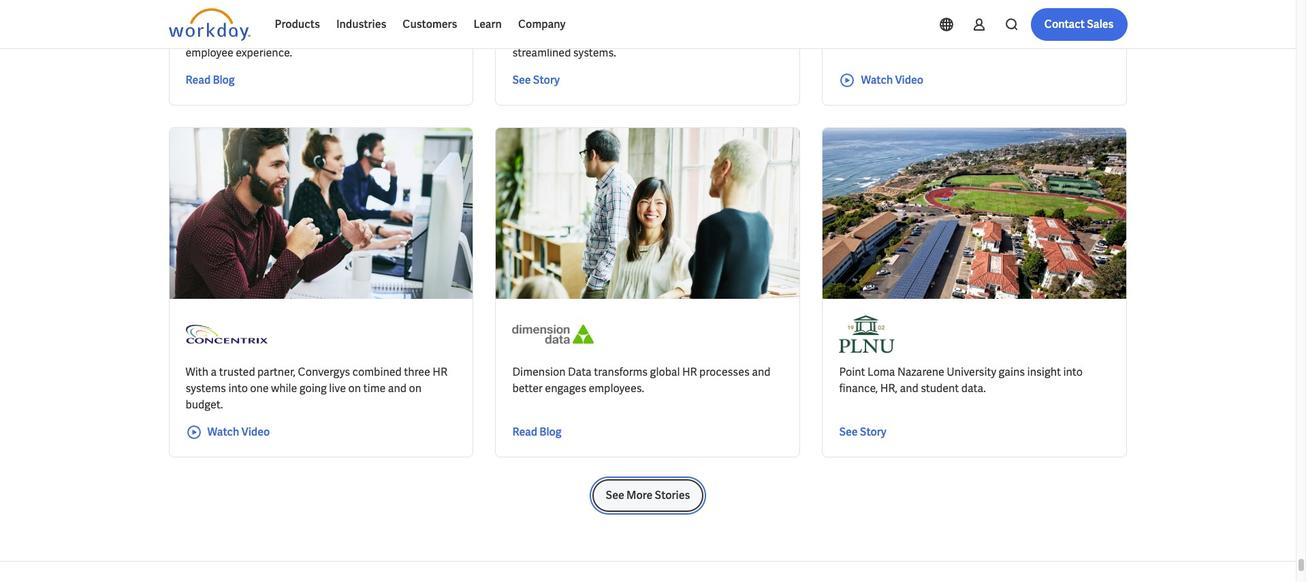 Task type: vqa. For each thing, say whether or not it's contained in the screenshot.
1st its from left
yes



Task type: locate. For each thing, give the bounding box(es) containing it.
story for topmost 'see story' link
[[533, 73, 560, 87]]

1 vertical spatial blog
[[540, 425, 562, 439]]

see down finance,
[[840, 425, 858, 439]]

global
[[269, 29, 298, 43], [882, 29, 911, 43], [650, 365, 680, 379]]

hr inside with a trusted partner, convergys combined three hr systems into one while going live on time and on budget.
[[433, 365, 448, 379]]

hr left processes
[[683, 365, 698, 379]]

workforce.
[[914, 29, 965, 43]]

its left rapidly
[[1032, 13, 1044, 27]]

1 horizontal spatial read
[[513, 425, 538, 439]]

to right cloud
[[415, 13, 426, 27]]

0 vertical spatial better
[[186, 29, 216, 43]]

0 vertical spatial read blog link
[[186, 72, 235, 88]]

2 horizontal spatial global
[[882, 29, 911, 43]]

0 vertical spatial see
[[513, 73, 531, 87]]

see for topmost 'see story' link
[[513, 73, 531, 87]]

into down trusted
[[229, 381, 248, 396]]

on down three
[[409, 381, 422, 396]]

to left fill
[[605, 13, 615, 27]]

gains left complete
[[890, 13, 916, 27]]

all
[[558, 15, 569, 27]]

time
[[580, 13, 603, 27], [364, 381, 386, 396]]

story down finance,
[[860, 425, 887, 439]]

transforms
[[594, 365, 648, 379]]

watch
[[862, 73, 893, 87], [207, 425, 239, 439]]

1 horizontal spatial hr
[[433, 365, 448, 379]]

1 vertical spatial story
[[860, 425, 887, 439]]

0 horizontal spatial on
[[349, 381, 361, 396]]

0 vertical spatial video
[[896, 73, 924, 87]]

trusted
[[219, 365, 255, 379]]

read blog link down employee
[[186, 72, 235, 88]]

2 horizontal spatial hr
[[683, 365, 698, 379]]

1 horizontal spatial see
[[606, 488, 625, 503]]

Search Customer Stories text field
[[934, 9, 1101, 33]]

hr
[[294, 13, 309, 27], [433, 365, 448, 379], [683, 365, 698, 379]]

watch down budget.
[[207, 425, 239, 439]]

1 horizontal spatial into
[[1010, 13, 1029, 27]]

read down the dimension
[[513, 425, 538, 439]]

1 vertical spatial watch
[[207, 425, 239, 439]]

see inside 'see more stories' button
[[606, 488, 625, 503]]

video down the one
[[242, 425, 270, 439]]

0 horizontal spatial its
[[280, 13, 292, 27]]

0 horizontal spatial time
[[364, 381, 386, 396]]

its
[[280, 13, 292, 27], [1032, 13, 1044, 27]]

1 horizontal spatial read blog link
[[513, 424, 562, 441]]

see down streamlined
[[513, 73, 531, 87]]

2 vertical spatial into
[[229, 381, 248, 396]]

0 vertical spatial story
[[533, 73, 560, 87]]

a inside with a trusted partner, convergys combined three hr systems into one while going live on time and on budget.
[[211, 365, 217, 379]]

1 horizontal spatial time
[[580, 13, 603, 27]]

video down workforce. at the right of page
[[896, 73, 924, 87]]

1 vertical spatial video
[[242, 425, 270, 439]]

better
[[186, 29, 216, 43], [513, 381, 543, 396]]

watch video for the watch video link to the right
[[862, 73, 924, 87]]

1 horizontal spatial its
[[1032, 13, 1044, 27]]

see more stories button
[[593, 480, 704, 512]]

1 horizontal spatial video
[[896, 73, 924, 87]]

1 horizontal spatial watch
[[862, 73, 893, 87]]

0 vertical spatial gains
[[890, 13, 916, 27]]

going
[[300, 381, 327, 396]]

industry button
[[241, 7, 315, 35]]

1 horizontal spatial blog
[[540, 425, 562, 439]]

0 horizontal spatial into
[[229, 381, 248, 396]]

clear all button
[[529, 7, 573, 35]]

0 vertical spatial watch video
[[862, 73, 924, 87]]

dimension
[[513, 365, 566, 379]]

0 horizontal spatial video
[[242, 425, 270, 439]]

1 horizontal spatial story
[[860, 425, 887, 439]]

1 vertical spatial read blog
[[513, 425, 562, 439]]

1 horizontal spatial see story
[[840, 425, 887, 439]]

1 vertical spatial time
[[364, 381, 386, 396]]

1 horizontal spatial watch video
[[862, 73, 924, 87]]

pay
[[638, 29, 656, 43]]

video
[[896, 73, 924, 87], [242, 425, 270, 439]]

1 vertical spatial a
[[211, 365, 217, 379]]

blog
[[213, 73, 235, 87], [540, 425, 562, 439]]

data
[[568, 365, 592, 379]]

0 vertical spatial see story
[[513, 73, 560, 87]]

processes
[[700, 365, 750, 379]]

contact sales link
[[1031, 8, 1128, 41]]

1 horizontal spatial better
[[513, 381, 543, 396]]

time down combined
[[364, 381, 386, 396]]

watch video down budget.
[[207, 425, 270, 439]]

see more stories
[[606, 488, 691, 503]]

0 horizontal spatial a
[[211, 365, 217, 379]]

2 horizontal spatial see
[[840, 425, 858, 439]]

topic button
[[169, 7, 230, 35]]

0 vertical spatial read blog
[[186, 73, 235, 87]]

the
[[367, 13, 383, 27]]

hr right three
[[433, 365, 448, 379]]

taylormade
[[186, 13, 242, 27]]

global right transforms
[[650, 365, 680, 379]]

practices
[[658, 29, 704, 43]]

open
[[632, 13, 657, 27]]

0 horizontal spatial see
[[513, 73, 531, 87]]

1 its from the left
[[280, 13, 292, 27]]

1 horizontal spatial systems
[[311, 13, 352, 27]]

more
[[468, 15, 490, 27], [627, 488, 653, 503]]

watch video link
[[840, 72, 924, 88], [186, 424, 270, 441]]

2 to from the left
[[415, 13, 426, 27]]

its right moves on the top
[[280, 13, 292, 27]]

systems up the workforce
[[311, 13, 352, 27]]

finance,
[[840, 381, 879, 396]]

more right customers
[[468, 15, 490, 27]]

see for 'see story' link to the bottom
[[840, 425, 858, 439]]

read blog
[[186, 73, 235, 87], [513, 425, 562, 439]]

see story link down streamlined
[[513, 72, 560, 88]]

0 horizontal spatial story
[[533, 73, 560, 87]]

more left stories
[[627, 488, 653, 503]]

watch video
[[862, 73, 924, 87], [207, 425, 270, 439]]

learn button
[[466, 8, 510, 41]]

1 horizontal spatial watch video link
[[840, 72, 924, 88]]

gains
[[890, 13, 916, 27], [999, 365, 1026, 379]]

and
[[707, 13, 726, 27], [353, 29, 371, 43], [706, 29, 725, 43], [752, 365, 771, 379], [388, 381, 407, 396], [900, 381, 919, 396]]

0 horizontal spatial systems
[[186, 381, 226, 396]]

0 vertical spatial a
[[260, 29, 266, 43]]

read blog link down the engages
[[513, 424, 562, 441]]

see story link down finance,
[[840, 424, 887, 441]]

products
[[275, 17, 320, 31]]

blog down the engages
[[540, 425, 562, 439]]

into inside with a trusted partner, convergys combined three hr systems into one while going live on time and on budget.
[[229, 381, 248, 396]]

taylormade moves its hr systems to the cloud to better manage a global workforce and improve employee experience.
[[186, 13, 426, 60]]

into right 'insight'
[[1064, 365, 1083, 379]]

see story down finance,
[[840, 425, 887, 439]]

and inside taylormade moves its hr systems to the cloud to better manage a global workforce and improve employee experience.
[[353, 29, 371, 43]]

1 horizontal spatial read blog
[[513, 425, 562, 439]]

to left 'the' at top
[[354, 13, 364, 27]]

2 horizontal spatial into
[[1064, 365, 1083, 379]]

and right practices on the top
[[706, 29, 725, 43]]

0 vertical spatial into
[[1010, 13, 1029, 27]]

cloud
[[386, 13, 413, 27]]

point
[[840, 365, 866, 379]]

a up experience.
[[260, 29, 266, 43]]

global down industry
[[269, 29, 298, 43]]

0 horizontal spatial global
[[269, 29, 298, 43]]

1 vertical spatial into
[[1064, 365, 1083, 379]]

to
[[354, 13, 364, 27], [415, 13, 426, 27], [605, 13, 615, 27]]

3 to from the left
[[605, 13, 615, 27]]

products button
[[267, 8, 328, 41]]

1 horizontal spatial more
[[627, 488, 653, 503]]

and right processes
[[752, 365, 771, 379]]

1 horizontal spatial to
[[415, 13, 426, 27]]

dimension data transforms global hr processes and better engages employees.
[[513, 365, 771, 396]]

0 vertical spatial time
[[580, 13, 603, 27]]

concentrix corporation image
[[186, 315, 267, 353]]

1 vertical spatial systems
[[186, 381, 226, 396]]

partner,
[[258, 365, 296, 379]]

story down streamlined
[[533, 73, 560, 87]]

on right live
[[349, 381, 361, 396]]

1 vertical spatial see story
[[840, 425, 887, 439]]

its inside bioclinica gains complete visibility into its rapidly growing global workforce.
[[1032, 13, 1044, 27]]

a right with
[[211, 365, 217, 379]]

0 horizontal spatial read blog
[[186, 73, 235, 87]]

hr,
[[881, 381, 898, 396]]

see
[[513, 73, 531, 87], [840, 425, 858, 439], [606, 488, 625, 503]]

1 vertical spatial better
[[513, 381, 543, 396]]

contact
[[1045, 17, 1085, 31]]

better down topic
[[186, 29, 216, 43]]

0 horizontal spatial read
[[186, 73, 211, 87]]

see story link
[[513, 72, 560, 88], [840, 424, 887, 441]]

and down business
[[353, 29, 371, 43]]

0 horizontal spatial more
[[468, 15, 490, 27]]

watch video link down growing
[[840, 72, 924, 88]]

bronson cuts time to fill open positions and saves money through improved pay practices and streamlined systems.
[[513, 13, 756, 60]]

see story
[[513, 73, 560, 87], [840, 425, 887, 439]]

company
[[518, 17, 566, 31]]

0 horizontal spatial gains
[[890, 13, 916, 27]]

watch video link down budget.
[[186, 424, 270, 441]]

0 vertical spatial read
[[186, 73, 211, 87]]

0 vertical spatial more
[[468, 15, 490, 27]]

engages
[[545, 381, 587, 396]]

1 horizontal spatial a
[[260, 29, 266, 43]]

1 horizontal spatial see story link
[[840, 424, 887, 441]]

0 horizontal spatial blog
[[213, 73, 235, 87]]

business outcome button
[[326, 7, 446, 35]]

1 horizontal spatial gains
[[999, 365, 1026, 379]]

0 horizontal spatial see story
[[513, 73, 560, 87]]

watch video down growing
[[862, 73, 924, 87]]

rapidly
[[1046, 13, 1079, 27]]

improve
[[374, 29, 414, 43]]

student
[[921, 381, 960, 396]]

and left saves
[[707, 13, 726, 27]]

read down employee
[[186, 73, 211, 87]]

1 vertical spatial watch video
[[207, 425, 270, 439]]

0 horizontal spatial to
[[354, 13, 364, 27]]

1 vertical spatial read
[[513, 425, 538, 439]]

1 horizontal spatial global
[[650, 365, 680, 379]]

moves
[[245, 13, 277, 27]]

global down bioclinica
[[882, 29, 911, 43]]

gains left 'insight'
[[999, 365, 1026, 379]]

watch down growing
[[862, 73, 893, 87]]

1 vertical spatial gains
[[999, 365, 1026, 379]]

read blog for leftmost read blog link
[[186, 73, 235, 87]]

combined
[[353, 365, 402, 379]]

more inside button
[[627, 488, 653, 503]]

2 horizontal spatial to
[[605, 13, 615, 27]]

read blog down employee
[[186, 73, 235, 87]]

2 vertical spatial see
[[606, 488, 625, 503]]

0 horizontal spatial watch video link
[[186, 424, 270, 441]]

read blog down the engages
[[513, 425, 562, 439]]

positions
[[659, 13, 705, 27]]

0 horizontal spatial watch
[[207, 425, 239, 439]]

1 vertical spatial see
[[840, 425, 858, 439]]

0 vertical spatial systems
[[311, 13, 352, 27]]

its inside taylormade moves its hr systems to the cloud to better manage a global workforce and improve employee experience.
[[280, 13, 292, 27]]

0 vertical spatial watch video link
[[840, 72, 924, 88]]

convergys
[[298, 365, 350, 379]]

blog down employee
[[213, 73, 235, 87]]

watch for the watch video link to the right
[[862, 73, 893, 87]]

through
[[548, 29, 588, 43]]

see story down streamlined
[[513, 73, 560, 87]]

a
[[260, 29, 266, 43], [211, 365, 217, 379]]

and down three
[[388, 381, 407, 396]]

0 horizontal spatial see story link
[[513, 72, 560, 88]]

0 horizontal spatial better
[[186, 29, 216, 43]]

2 its from the left
[[1032, 13, 1044, 27]]

time right cuts
[[580, 13, 603, 27]]

into
[[1010, 13, 1029, 27], [1064, 365, 1083, 379], [229, 381, 248, 396]]

0 vertical spatial watch
[[862, 73, 893, 87]]

systems
[[311, 13, 352, 27], [186, 381, 226, 396]]

0 horizontal spatial hr
[[294, 13, 309, 27]]

1 horizontal spatial on
[[409, 381, 422, 396]]

business
[[337, 15, 376, 27]]

hr up the workforce
[[294, 13, 309, 27]]

clear
[[533, 15, 556, 27]]

into right visibility
[[1010, 13, 1029, 27]]

see left stories
[[606, 488, 625, 503]]

0 horizontal spatial watch video
[[207, 425, 270, 439]]

1 on from the left
[[349, 381, 361, 396]]

1 to from the left
[[354, 13, 364, 27]]

better down the dimension
[[513, 381, 543, 396]]

dimension data global services image
[[513, 315, 594, 353]]

into inside point loma nazarene university gains insight into finance, hr, and student data.
[[1064, 365, 1083, 379]]

industries
[[337, 17, 387, 31]]

bioclinica
[[840, 13, 888, 27]]

and down nazarene
[[900, 381, 919, 396]]

story
[[533, 73, 560, 87], [860, 425, 887, 439]]

employees.
[[589, 381, 645, 396]]

systems up budget.
[[186, 381, 226, 396]]

1 vertical spatial more
[[627, 488, 653, 503]]

business outcome
[[337, 15, 418, 27]]

global inside dimension data transforms global hr processes and better engages employees.
[[650, 365, 680, 379]]

watch video for the bottom the watch video link
[[207, 425, 270, 439]]



Task type: describe. For each thing, give the bounding box(es) containing it.
watch for the bottom the watch video link
[[207, 425, 239, 439]]

0 horizontal spatial read blog link
[[186, 72, 235, 88]]

see story for 'see story' link to the bottom
[[840, 425, 887, 439]]

data.
[[962, 381, 987, 396]]

gains inside point loma nazarene university gains insight into finance, hr, and student data.
[[999, 365, 1026, 379]]

story for 'see story' link to the bottom
[[860, 425, 887, 439]]

industry
[[252, 15, 288, 27]]

growing
[[840, 29, 879, 43]]

manage
[[218, 29, 258, 43]]

time inside with a trusted partner, convergys combined three hr systems into one while going live on time and on budget.
[[364, 381, 386, 396]]

1 vertical spatial read blog link
[[513, 424, 562, 441]]

industries button
[[328, 8, 395, 41]]

clear all
[[533, 15, 569, 27]]

improved
[[590, 29, 636, 43]]

better inside dimension data transforms global hr processes and better engages employees.
[[513, 381, 543, 396]]

learn
[[474, 17, 502, 31]]

outcome
[[378, 15, 418, 27]]

bioclinica gains complete visibility into its rapidly growing global workforce.
[[840, 13, 1079, 43]]

and inside with a trusted partner, convergys combined three hr systems into one while going live on time and on budget.
[[388, 381, 407, 396]]

see story for topmost 'see story' link
[[513, 73, 560, 87]]

2 on from the left
[[409, 381, 422, 396]]

and inside dimension data transforms global hr processes and better engages employees.
[[752, 365, 771, 379]]

point loma nazarene university gains insight into finance, hr, and student data.
[[840, 365, 1083, 396]]

hr inside dimension data transforms global hr processes and better engages employees.
[[683, 365, 698, 379]]

0 vertical spatial see story link
[[513, 72, 560, 88]]

complete
[[918, 13, 965, 27]]

read blog for bottom read blog link
[[513, 425, 562, 439]]

live
[[329, 381, 346, 396]]

point loma nazarene university image
[[840, 315, 895, 353]]

gains inside bioclinica gains complete visibility into its rapidly growing global workforce.
[[890, 13, 916, 27]]

workforce
[[301, 29, 350, 43]]

visibility
[[967, 13, 1008, 27]]

employee
[[186, 45, 234, 60]]

saves
[[728, 13, 756, 27]]

hr inside taylormade moves its hr systems to the cloud to better manage a global workforce and improve employee experience.
[[294, 13, 309, 27]]

systems.
[[574, 45, 617, 60]]

loma
[[868, 365, 896, 379]]

systems inside taylormade moves its hr systems to the cloud to better manage a global workforce and improve employee experience.
[[311, 13, 352, 27]]

cuts
[[556, 13, 578, 27]]

customers button
[[395, 8, 466, 41]]

budget.
[[186, 398, 223, 412]]

more inside button
[[468, 15, 490, 27]]

insight
[[1028, 365, 1062, 379]]

a inside taylormade moves its hr systems to the cloud to better manage a global workforce and improve employee experience.
[[260, 29, 266, 43]]

streamlined
[[513, 45, 571, 60]]

with
[[186, 365, 209, 379]]

three
[[404, 365, 431, 379]]

contact sales
[[1045, 17, 1114, 31]]

global inside taylormade moves its hr systems to the cloud to better manage a global workforce and improve employee experience.
[[269, 29, 298, 43]]

0 vertical spatial blog
[[213, 73, 235, 87]]

one
[[250, 381, 269, 396]]

go to the homepage image
[[169, 8, 250, 41]]

customers
[[403, 17, 457, 31]]

nazarene
[[898, 365, 945, 379]]

money
[[513, 29, 546, 43]]

fill
[[618, 13, 629, 27]]

university
[[947, 365, 997, 379]]

1 vertical spatial watch video link
[[186, 424, 270, 441]]

while
[[271, 381, 297, 396]]

company button
[[510, 8, 574, 41]]

bronson
[[513, 13, 554, 27]]

into inside bioclinica gains complete visibility into its rapidly growing global workforce.
[[1010, 13, 1029, 27]]

better inside taylormade moves its hr systems to the cloud to better manage a global workforce and improve employee experience.
[[186, 29, 216, 43]]

experience.
[[236, 45, 292, 60]]

to inside bronson cuts time to fill open positions and saves money through improved pay practices and streamlined systems.
[[605, 13, 615, 27]]

and inside point loma nazarene university gains insight into finance, hr, and student data.
[[900, 381, 919, 396]]

global inside bioclinica gains complete visibility into its rapidly growing global workforce.
[[882, 29, 911, 43]]

sales
[[1088, 17, 1114, 31]]

with a trusted partner, convergys combined three hr systems into one while going live on time and on budget.
[[186, 365, 448, 412]]

1 vertical spatial see story link
[[840, 424, 887, 441]]

time inside bronson cuts time to fill open positions and saves money through improved pay practices and streamlined systems.
[[580, 13, 603, 27]]

stories
[[655, 488, 691, 503]]

systems inside with a trusted partner, convergys combined three hr systems into one while going live on time and on budget.
[[186, 381, 226, 396]]

topic
[[180, 15, 203, 27]]

more button
[[457, 7, 518, 35]]



